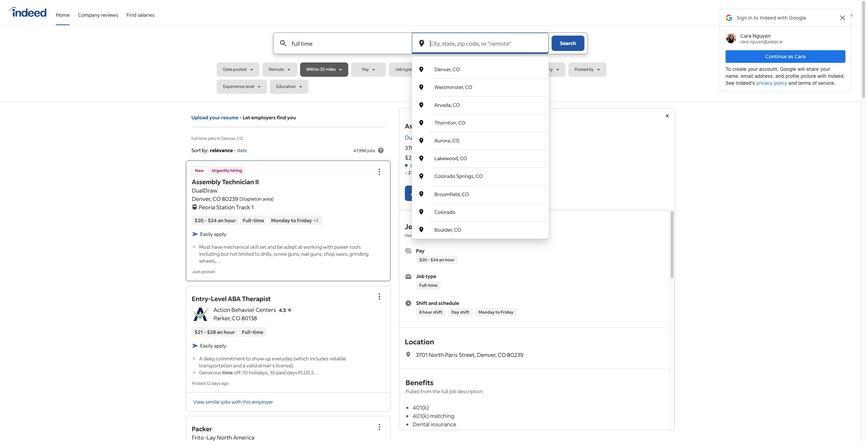 Task type: locate. For each thing, give the bounding box(es) containing it.
job actions for assembly technician ii is collapsed image
[[375, 168, 384, 176]]

job actions for entry-level aba therapist is collapsed image
[[375, 293, 384, 301]]

help icon image
[[377, 146, 385, 155]]

company logo image
[[192, 306, 209, 323]]

None search field
[[217, 32, 644, 239]]

transit information image
[[192, 203, 197, 210]]



Task type: describe. For each thing, give the bounding box(es) containing it.
search suggestions list box
[[412, 61, 549, 239]]

dualdraw (opens in a new tab) image
[[432, 135, 438, 140]]

job actions for packer is collapsed image
[[375, 423, 384, 432]]

search: Job title, keywords, or company text field
[[290, 33, 399, 54]]

close job details image
[[663, 112, 671, 120]]

save this job image
[[454, 189, 463, 198]]

Edit location text field
[[428, 33, 549, 54]]

4.5 out of five stars rating image
[[279, 307, 292, 314]]



Task type: vqa. For each thing, say whether or not it's contained in the screenshot.
group
no



